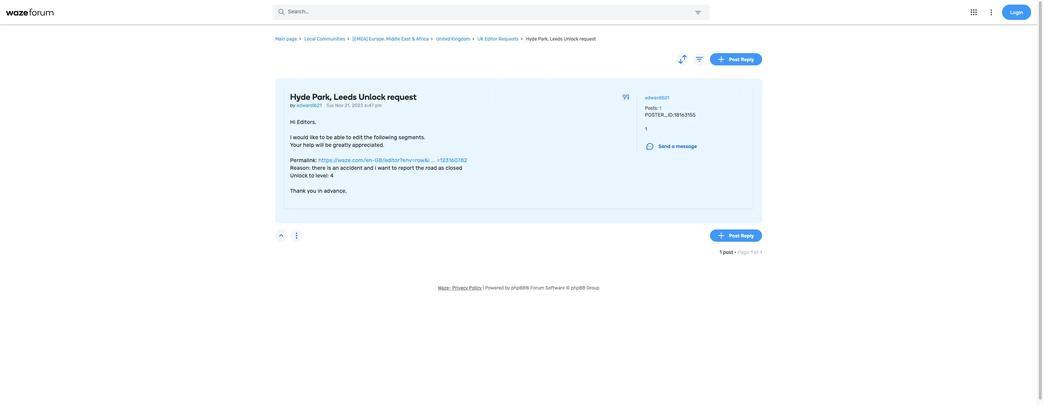 Task type: describe. For each thing, give the bounding box(es) containing it.
report
[[399, 165, 414, 172]]

your
[[290, 142, 302, 149]]

to down there
[[309, 173, 314, 179]]

by inside hyde park, leeds unlock request main content
[[290, 103, 295, 109]]

want
[[378, 165, 391, 172]]

i would like to be able to edit the following segments. your help will be greatly appreciated.
[[290, 135, 426, 149]]

tue nov 21, 2023 6:47 pm
[[326, 103, 382, 109]]

1 horizontal spatial edwardlb21
[[645, 95, 670, 101]]

closed
[[446, 165, 462, 172]]

is
[[327, 165, 331, 172]]

park, inside main content
[[312, 92, 332, 102]]

[emea] europe, middle east & africa
[[353, 36, 429, 42]]

uk editor requests
[[478, 36, 519, 42]]

local communities link
[[304, 34, 345, 44]]

1 left of
[[751, 250, 753, 256]]

segments.
[[399, 135, 426, 141]]

appreciated.
[[352, 142, 385, 149]]

communities
[[317, 36, 345, 42]]

=123160782
[[437, 158, 468, 164]]

policy
[[469, 286, 482, 291]]

tue
[[326, 103, 334, 109]]

main
[[275, 36, 285, 42]]

forum
[[531, 286, 545, 291]]

edit
[[353, 135, 363, 141]]

1 horizontal spatial hyde
[[526, 36, 537, 42]]

0 vertical spatial leeds
[[550, 36, 563, 42]]

•
[[735, 250, 737, 256]]

group
[[587, 286, 600, 291]]

gb/editor?env=row&l
[[375, 158, 430, 164]]

leeds inside main content
[[334, 92, 357, 102]]

requests
[[499, 36, 519, 42]]

poster_id:18163155
[[645, 112, 696, 118]]

1 inside posts: 1 poster_id:18163155
[[660, 106, 662, 111]]

permalink:
[[290, 158, 317, 164]]

kingdom
[[452, 36, 470, 42]]

...
[[431, 158, 436, 164]]

hi
[[290, 119, 296, 126]]

an
[[333, 165, 339, 172]]

uk
[[478, 36, 484, 42]]

waze- privacy policy | powered by phpbb® forum software © phpbb group
[[438, 286, 600, 291]]

there
[[312, 165, 326, 172]]

0 vertical spatial hyde park, leeds unlock request
[[525, 36, 596, 42]]

main page link
[[275, 34, 297, 44]]

1 horizontal spatial edwardlb21 link
[[645, 95, 670, 101]]

accident
[[340, 165, 363, 172]]

https://waze.com/en-gb/editor?env=row&l ... =123160782 link
[[319, 157, 468, 165]]

to up will
[[320, 135, 325, 141]]

europe,
[[369, 36, 385, 42]]

and
[[364, 165, 374, 172]]

united kingdom link
[[436, 34, 470, 44]]

posts: 1 poster_id:18163155
[[645, 106, 696, 118]]

hyde inside hyde park, leeds unlock request main content
[[290, 92, 311, 102]]

pm
[[375, 103, 382, 109]]

the inside i would like to be able to edit the following segments. your help will be greatly appreciated.
[[364, 135, 373, 141]]

posts:
[[645, 106, 658, 111]]

road
[[426, 165, 437, 172]]

local communities
[[304, 36, 345, 42]]

page
[[738, 250, 750, 256]]

waze-
[[438, 286, 451, 291]]

1 down "posts:"
[[645, 126, 647, 132]]

to left edit
[[346, 135, 352, 141]]

[emea] europe, middle east & africa link
[[353, 34, 429, 44]]

main page
[[275, 36, 297, 42]]

united kingdom
[[436, 36, 470, 42]]

privacy
[[452, 286, 468, 291]]

1 horizontal spatial request
[[580, 36, 596, 42]]

editors,
[[297, 119, 317, 126]]

software
[[546, 286, 565, 291]]

&
[[412, 36, 415, 42]]



Task type: locate. For each thing, give the bounding box(es) containing it.
hi editors,
[[290, 119, 317, 126]]

hyde
[[526, 36, 537, 42], [290, 92, 311, 102]]

edwardlb21 link up editors,
[[297, 102, 322, 110]]

in
[[318, 188, 323, 195]]

uk editor requests link
[[478, 34, 519, 44]]

of
[[754, 250, 759, 256]]

1 right "posts:"
[[660, 106, 662, 111]]

thank
[[290, 188, 306, 195]]

0 vertical spatial edwardlb21
[[645, 95, 670, 101]]

permalink: https://waze.com/en-gb/editor?env=row&l ... =123160782 reason: there is an accident and i want to report the road as closed unlock to level: 4
[[290, 158, 468, 179]]

like
[[310, 135, 318, 141]]

1 horizontal spatial park,
[[538, 36, 549, 42]]

local
[[304, 36, 316, 42]]

level:
[[316, 173, 329, 179]]

to down https://waze.com/en-gb/editor?env=row&l ... =123160782 link
[[392, 165, 397, 172]]

the up appreciated.
[[364, 135, 373, 141]]

thank you in advance,
[[290, 188, 347, 195]]

request inside main content
[[387, 92, 417, 102]]

page
[[287, 36, 297, 42]]

advance,
[[324, 188, 347, 195]]

0 vertical spatial request
[[580, 36, 596, 42]]

i
[[290, 135, 292, 141]]

0 vertical spatial by
[[290, 103, 295, 109]]

1 vertical spatial unlock
[[359, 92, 386, 102]]

1 vertical spatial hyde
[[290, 92, 311, 102]]

0 horizontal spatial edwardlb21
[[297, 103, 322, 109]]

0 horizontal spatial unlock
[[290, 173, 308, 179]]

unlock inside permalink: https://waze.com/en-gb/editor?env=row&l ... =123160782 reason: there is an accident and i want to report the road as closed unlock to level: 4
[[290, 173, 308, 179]]

1 right of
[[760, 250, 762, 256]]

east
[[401, 36, 411, 42]]

1 link
[[660, 105, 662, 112]]

1 horizontal spatial leeds
[[550, 36, 563, 42]]

©
[[566, 286, 570, 291]]

4
[[330, 173, 334, 179]]

nov
[[335, 103, 344, 109]]

hyde park, leeds unlock request
[[525, 36, 596, 42], [290, 92, 417, 102]]

1 vertical spatial be
[[325, 142, 332, 149]]

0 horizontal spatial hyde park, leeds unlock request
[[290, 92, 417, 102]]

1 horizontal spatial by
[[505, 286, 510, 291]]

0 horizontal spatial request
[[387, 92, 417, 102]]

edwardlb21 link
[[645, 95, 670, 101], [297, 102, 322, 110]]

hyde up by edwardlb21
[[290, 92, 311, 102]]

editor
[[485, 36, 498, 42]]

i
[[375, 165, 376, 172]]

hyde right requests in the left top of the page
[[526, 36, 537, 42]]

the left road
[[416, 165, 424, 172]]

1 vertical spatial edwardlb21
[[297, 103, 322, 109]]

1 vertical spatial by
[[505, 286, 510, 291]]

edwardlb21 link up 1 "link"
[[645, 95, 670, 101]]

0 vertical spatial be
[[326, 135, 333, 141]]

0 horizontal spatial by
[[290, 103, 295, 109]]

0 vertical spatial edwardlb21 link
[[645, 95, 670, 101]]

phpbb®
[[511, 286, 530, 291]]

you
[[307, 188, 316, 195]]

edwardlb21
[[645, 95, 670, 101], [297, 103, 322, 109]]

0 horizontal spatial edwardlb21 link
[[297, 102, 322, 110]]

0 horizontal spatial hyde
[[290, 92, 311, 102]]

park, right requests in the left top of the page
[[538, 36, 549, 42]]

1 horizontal spatial hyde park, leeds unlock request
[[525, 36, 596, 42]]

1 horizontal spatial the
[[416, 165, 424, 172]]

by
[[290, 103, 295, 109], [505, 286, 510, 291]]

powered
[[485, 286, 504, 291]]

1 vertical spatial request
[[387, 92, 417, 102]]

|
[[483, 286, 484, 291]]

6:47
[[365, 103, 374, 109]]

https://waze.com/en-
[[319, 158, 375, 164]]

be left able
[[326, 135, 333, 141]]

0 horizontal spatial park,
[[312, 92, 332, 102]]

unlock
[[564, 36, 579, 42], [359, 92, 386, 102], [290, 173, 308, 179]]

waze- privacy policy link
[[438, 286, 482, 291]]

by edwardlb21
[[290, 103, 322, 109]]

by up hi
[[290, 103, 295, 109]]

1 left the post
[[720, 250, 722, 256]]

1 horizontal spatial unlock
[[359, 92, 386, 102]]

1 vertical spatial park,
[[312, 92, 332, 102]]

0 vertical spatial park,
[[538, 36, 549, 42]]

hyde park, leeds unlock request main content
[[275, 53, 762, 262]]

able
[[334, 135, 345, 141]]

0 horizontal spatial leeds
[[334, 92, 357, 102]]

help
[[303, 142, 314, 149]]

park,
[[538, 36, 549, 42], [312, 92, 332, 102]]

phpbb
[[571, 286, 586, 291]]

reply with quote image
[[623, 95, 630, 100]]

0 vertical spatial unlock
[[564, 36, 579, 42]]

2023
[[352, 103, 363, 109]]

to
[[320, 135, 325, 141], [346, 135, 352, 141], [392, 165, 397, 172], [309, 173, 314, 179]]

greatly
[[333, 142, 351, 149]]

post
[[723, 250, 734, 256]]

be
[[326, 135, 333, 141], [325, 142, 332, 149]]

hyde park, leeds unlock request inside main content
[[290, 92, 417, 102]]

as
[[439, 165, 444, 172]]

2 vertical spatial unlock
[[290, 173, 308, 179]]

21,
[[345, 103, 351, 109]]

would
[[293, 135, 308, 141]]

edwardlb21 up editors,
[[297, 103, 322, 109]]

africa
[[416, 36, 429, 42]]

united
[[436, 36, 450, 42]]

1 vertical spatial the
[[416, 165, 424, 172]]

[emea]
[[353, 36, 368, 42]]

0 vertical spatial hyde
[[526, 36, 537, 42]]

by left phpbb®
[[505, 286, 510, 291]]

following
[[374, 135, 397, 141]]

middle
[[386, 36, 400, 42]]

2 horizontal spatial unlock
[[564, 36, 579, 42]]

1 vertical spatial leeds
[[334, 92, 357, 102]]

1 vertical spatial hyde park, leeds unlock request
[[290, 92, 417, 102]]

the inside permalink: https://waze.com/en-gb/editor?env=row&l ... =123160782 reason: there is an accident and i want to report the road as closed unlock to level: 4
[[416, 165, 424, 172]]

1 vertical spatial edwardlb21 link
[[297, 102, 322, 110]]

will
[[316, 142, 324, 149]]

leeds
[[550, 36, 563, 42], [334, 92, 357, 102]]

reason:
[[290, 165, 311, 172]]

1 post   • page 1 of 1
[[720, 250, 762, 256]]

0 vertical spatial the
[[364, 135, 373, 141]]

be right will
[[325, 142, 332, 149]]

park, up tue
[[312, 92, 332, 102]]

0 horizontal spatial the
[[364, 135, 373, 141]]

edwardlb21 up 1 "link"
[[645, 95, 670, 101]]



Task type: vqa. For each thing, say whether or not it's contained in the screenshot.
Permalink:
yes



